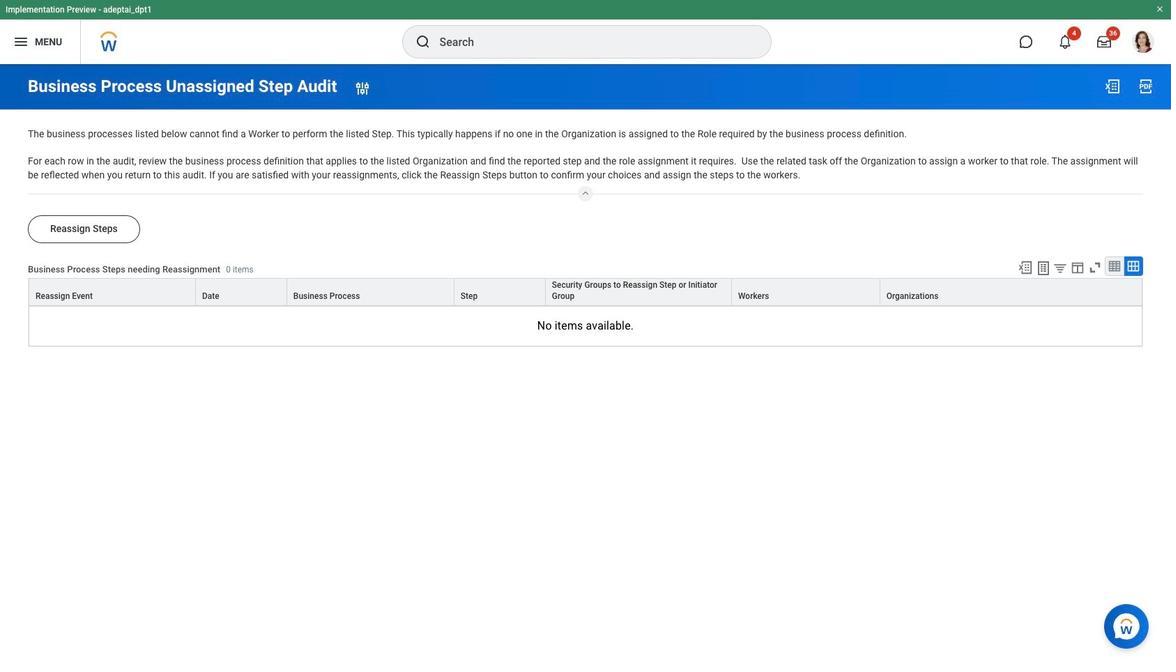 Task type: locate. For each thing, give the bounding box(es) containing it.
export to excel image left view printable version (pdf) icon
[[1104, 78, 1121, 95]]

1 vertical spatial export to excel image
[[1018, 260, 1033, 276]]

1 horizontal spatial export to excel image
[[1104, 78, 1121, 95]]

export to excel image for view printable version (pdf) icon
[[1104, 78, 1121, 95]]

select to filter grid data image
[[1053, 261, 1068, 276]]

main content
[[0, 64, 1171, 360]]

export to excel image
[[1104, 78, 1121, 95], [1018, 260, 1033, 276]]

toolbar
[[1012, 257, 1143, 278]]

chevron up image
[[577, 186, 594, 198]]

0 vertical spatial export to excel image
[[1104, 78, 1121, 95]]

0 horizontal spatial export to excel image
[[1018, 260, 1033, 276]]

search image
[[414, 33, 431, 50]]

banner
[[0, 0, 1171, 64]]

click to view/edit grid preferences image
[[1070, 260, 1085, 276]]

close environment banner image
[[1156, 5, 1164, 13]]

change selection image
[[354, 80, 371, 97]]

fullscreen image
[[1088, 260, 1103, 276]]

table image
[[1108, 260, 1122, 274]]

row
[[29, 278, 1143, 306]]

Search Workday  search field
[[440, 26, 742, 57]]

export to excel image left export to worksheets icon
[[1018, 260, 1033, 276]]



Task type: vqa. For each thing, say whether or not it's contained in the screenshot.
left the of
no



Task type: describe. For each thing, give the bounding box(es) containing it.
expand table image
[[1127, 260, 1141, 274]]

inbox large image
[[1097, 35, 1111, 49]]

export to worksheets image
[[1035, 260, 1052, 277]]

profile logan mcneil image
[[1132, 31, 1155, 56]]

export to excel image for export to worksheets icon
[[1018, 260, 1033, 276]]

justify image
[[13, 33, 29, 50]]

view printable version (pdf) image
[[1138, 78, 1155, 95]]

notifications large image
[[1058, 35, 1072, 49]]



